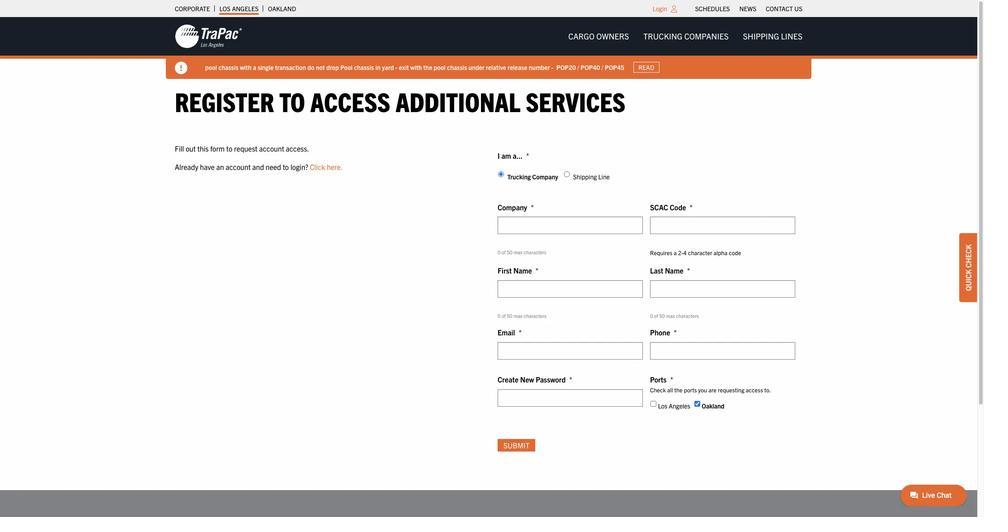 Task type: describe. For each thing, give the bounding box(es) containing it.
50 for last
[[660, 313, 666, 319]]

2 / from the left
[[602, 63, 604, 71]]

exit
[[399, 63, 409, 71]]

50 for first
[[507, 313, 513, 319]]

* right the first
[[536, 266, 539, 275]]

menu bar containing schedules
[[691, 2, 808, 15]]

trucking for trucking company
[[508, 173, 531, 181]]

here.
[[327, 163, 343, 172]]

login link
[[653, 4, 668, 13]]

create
[[498, 375, 519, 384]]

* right a... in the top right of the page
[[527, 151, 530, 160]]

scac
[[651, 203, 669, 212]]

us
[[795, 4, 803, 13]]

all
[[668, 386, 674, 394]]

characters for company *
[[524, 249, 547, 256]]

a inside 'main content'
[[674, 249, 677, 257]]

shipping line
[[574, 173, 610, 181]]

los angeles inside register to access additional services 'main content'
[[659, 402, 691, 410]]

menu bar inside banner
[[562, 27, 810, 45]]

trucking company
[[508, 173, 559, 181]]

0 for first name
[[498, 313, 501, 319]]

1 chassis from the left
[[219, 63, 239, 71]]

name for first name
[[514, 266, 532, 275]]

corporate link
[[175, 2, 210, 15]]

2 vertical spatial to
[[283, 163, 289, 172]]

0 vertical spatial los
[[220, 4, 231, 13]]

1 with from the left
[[240, 63, 252, 71]]

contact
[[767, 4, 794, 13]]

quick check
[[965, 244, 974, 291]]

2-
[[679, 249, 684, 257]]

max for company
[[514, 249, 523, 256]]

scac code *
[[651, 203, 693, 212]]

shipping for shipping line
[[574, 173, 597, 181]]

max for first
[[514, 313, 523, 319]]

schedules
[[696, 4, 731, 13]]

under
[[469, 63, 485, 71]]

ports
[[685, 386, 697, 394]]

cargo owners link
[[562, 27, 637, 45]]

are
[[709, 386, 717, 394]]

4
[[684, 249, 687, 257]]

0 horizontal spatial account
[[226, 163, 251, 172]]

and
[[253, 163, 264, 172]]

fill out this form to request account access.
[[175, 144, 309, 153]]

pop40
[[581, 63, 601, 71]]

angeles inside register to access additional services 'main content'
[[669, 402, 691, 410]]

login?
[[291, 163, 309, 172]]

companies
[[685, 31, 729, 41]]

lines
[[782, 31, 803, 41]]

line
[[599, 173, 610, 181]]

need
[[266, 163, 281, 172]]

owners
[[597, 31, 630, 41]]

cargo owners
[[569, 31, 630, 41]]

relative
[[487, 63, 507, 71]]

code
[[670, 203, 687, 212]]

phone
[[651, 328, 671, 337]]

company *
[[498, 203, 534, 212]]

corporate
[[175, 4, 210, 13]]

* right "email"
[[519, 328, 522, 337]]

shipping lines link
[[737, 27, 810, 45]]

characters for last name *
[[677, 313, 699, 319]]

banner containing cargo owners
[[0, 17, 985, 79]]

1 - from the left
[[396, 63, 398, 71]]

shipping lines
[[744, 31, 803, 41]]

click here. link
[[310, 163, 343, 172]]

first
[[498, 266, 512, 275]]

phone *
[[651, 328, 677, 337]]

none submit inside register to access additional services 'main content'
[[498, 439, 536, 452]]

a...
[[513, 151, 523, 160]]

last
[[651, 266, 664, 275]]

light image
[[672, 5, 678, 13]]

1 vertical spatial to
[[227, 144, 233, 153]]

contact us link
[[767, 2, 803, 15]]

services
[[526, 85, 626, 118]]

1 pool from the left
[[206, 63, 217, 71]]

additional
[[396, 85, 521, 118]]

schedules link
[[696, 2, 731, 15]]

0 of 50 max characters for first name
[[498, 313, 547, 319]]

characters for first name *
[[524, 313, 547, 319]]

los angeles link
[[220, 2, 259, 15]]

los inside register to access additional services 'main content'
[[659, 402, 668, 410]]

last name *
[[651, 266, 691, 275]]

Shipping Line radio
[[564, 172, 570, 177]]

in
[[376, 63, 381, 71]]

pool
[[341, 63, 353, 71]]

requires
[[651, 249, 673, 257]]

password
[[536, 375, 566, 384]]

1 horizontal spatial company
[[533, 173, 559, 181]]

contact us
[[767, 4, 803, 13]]

read
[[639, 63, 655, 71]]

single
[[258, 63, 274, 71]]

news link
[[740, 2, 757, 15]]

not
[[316, 63, 325, 71]]

0 vertical spatial to
[[280, 85, 305, 118]]

fill
[[175, 144, 184, 153]]

oakland link
[[268, 2, 296, 15]]

form
[[210, 144, 225, 153]]

0 for last name
[[651, 313, 654, 319]]

Trucking Company radio
[[499, 172, 504, 177]]

read link
[[634, 62, 660, 73]]

none password field inside register to access additional services 'main content'
[[498, 389, 643, 407]]

pop45
[[606, 63, 625, 71]]

do
[[308, 63, 315, 71]]

this
[[198, 144, 209, 153]]

solid image
[[175, 62, 188, 74]]

an
[[217, 163, 224, 172]]

already
[[175, 163, 199, 172]]



Task type: locate. For each thing, give the bounding box(es) containing it.
0 horizontal spatial trucking
[[508, 173, 531, 181]]

1 horizontal spatial oakland
[[702, 402, 725, 410]]

requesting
[[719, 386, 745, 394]]

pool
[[206, 63, 217, 71], [434, 63, 446, 71]]

a left 2-
[[674, 249, 677, 257]]

to
[[280, 85, 305, 118], [227, 144, 233, 153], [283, 163, 289, 172]]

of for first
[[502, 313, 506, 319]]

0 horizontal spatial los angeles
[[220, 4, 259, 13]]

0 of 50 max characters up first name *
[[498, 249, 547, 256]]

* right phone
[[674, 328, 677, 337]]

1 vertical spatial los
[[659, 402, 668, 410]]

max up phone *
[[667, 313, 676, 319]]

0 of 50 max characters
[[498, 249, 547, 256], [498, 313, 547, 319], [651, 313, 699, 319]]

of up the first
[[502, 249, 506, 256]]

trucking down login
[[644, 31, 683, 41]]

1 vertical spatial trucking
[[508, 173, 531, 181]]

1 horizontal spatial -
[[552, 63, 554, 71]]

50 for company
[[507, 249, 513, 256]]

login
[[653, 4, 668, 13]]

pool right exit
[[434, 63, 446, 71]]

you
[[699, 386, 708, 394]]

0 of 50 max characters for company
[[498, 249, 547, 256]]

0 vertical spatial los angeles
[[220, 4, 259, 13]]

check down ports on the right of page
[[651, 386, 667, 394]]

0 vertical spatial menu bar
[[691, 2, 808, 15]]

1 vertical spatial angeles
[[669, 402, 691, 410]]

50
[[507, 249, 513, 256], [507, 313, 513, 319], [660, 313, 666, 319]]

drop
[[327, 63, 339, 71]]

footer
[[0, 490, 978, 517]]

0 horizontal spatial chassis
[[219, 63, 239, 71]]

trucking companies
[[644, 31, 729, 41]]

with left single
[[240, 63, 252, 71]]

access
[[311, 85, 391, 118]]

0 horizontal spatial check
[[651, 386, 667, 394]]

company left shipping line 'option'
[[533, 173, 559, 181]]

0 vertical spatial account
[[259, 144, 284, 153]]

None password field
[[498, 389, 643, 407]]

angeles
[[232, 4, 259, 13], [669, 402, 691, 410]]

0 vertical spatial trucking
[[644, 31, 683, 41]]

shipping right shipping line 'option'
[[574, 173, 597, 181]]

code
[[730, 249, 742, 257]]

0 horizontal spatial -
[[396, 63, 398, 71]]

release
[[508, 63, 528, 71]]

first name *
[[498, 266, 539, 275]]

0 vertical spatial shipping
[[744, 31, 780, 41]]

50 up phone *
[[660, 313, 666, 319]]

1 horizontal spatial with
[[411, 63, 423, 71]]

0 horizontal spatial company
[[498, 203, 528, 212]]

angeles left oakland option
[[669, 402, 691, 410]]

0 horizontal spatial angeles
[[232, 4, 259, 13]]

the right exit
[[424, 63, 433, 71]]

1 horizontal spatial check
[[965, 244, 974, 268]]

new
[[521, 375, 535, 384]]

already have an account and need to login? click here.
[[175, 163, 343, 172]]

1 horizontal spatial name
[[666, 266, 684, 275]]

1 vertical spatial a
[[674, 249, 677, 257]]

trucking for trucking companies
[[644, 31, 683, 41]]

None submit
[[498, 439, 536, 452]]

* right "password"
[[570, 375, 573, 384]]

out
[[186, 144, 196, 153]]

trucking
[[644, 31, 683, 41], [508, 173, 531, 181]]

50 up email *
[[507, 313, 513, 319]]

chassis up the register
[[219, 63, 239, 71]]

/ left the pop45
[[602, 63, 604, 71]]

- left exit
[[396, 63, 398, 71]]

of up phone
[[655, 313, 659, 319]]

2 pool from the left
[[434, 63, 446, 71]]

1 vertical spatial the
[[675, 386, 683, 394]]

oakland inside register to access additional services 'main content'
[[702, 402, 725, 410]]

check inside 'ports * check all the ports you are requesting access to.'
[[651, 386, 667, 394]]

0 of 50 max characters for last name
[[651, 313, 699, 319]]

angeles left oakland link
[[232, 4, 259, 13]]

1 horizontal spatial the
[[675, 386, 683, 394]]

1 vertical spatial company
[[498, 203, 528, 212]]

with
[[240, 63, 252, 71], [411, 63, 423, 71]]

/
[[578, 63, 580, 71], [602, 63, 604, 71]]

oakland right oakland option
[[702, 402, 725, 410]]

register
[[175, 85, 274, 118]]

2 with from the left
[[411, 63, 423, 71]]

* down trucking company
[[531, 203, 534, 212]]

ports * check all the ports you are requesting access to.
[[651, 375, 772, 394]]

account right an
[[226, 163, 251, 172]]

click
[[310, 163, 325, 172]]

check inside quick check link
[[965, 244, 974, 268]]

number
[[529, 63, 551, 71]]

requires a 2-4 character alpha code
[[651, 249, 742, 257]]

pop20
[[557, 63, 577, 71]]

menu bar containing cargo owners
[[562, 27, 810, 45]]

a left single
[[253, 63, 257, 71]]

check up quick
[[965, 244, 974, 268]]

ports
[[651, 375, 667, 384]]

name right the first
[[514, 266, 532, 275]]

0 horizontal spatial a
[[253, 63, 257, 71]]

access
[[747, 386, 764, 394]]

i
[[498, 151, 500, 160]]

of up "email"
[[502, 313, 506, 319]]

to right form
[[227, 144, 233, 153]]

0 horizontal spatial /
[[578, 63, 580, 71]]

transaction
[[276, 63, 307, 71]]

trucking inside trucking companies link
[[644, 31, 683, 41]]

chassis left under
[[448, 63, 468, 71]]

1 horizontal spatial angeles
[[669, 402, 691, 410]]

to.
[[765, 386, 772, 394]]

los angeles image
[[175, 24, 242, 49]]

name right last
[[666, 266, 684, 275]]

quick
[[965, 269, 974, 291]]

0 horizontal spatial with
[[240, 63, 252, 71]]

max for last
[[667, 313, 676, 319]]

0 horizontal spatial name
[[514, 266, 532, 275]]

1 name from the left
[[514, 266, 532, 275]]

0 vertical spatial check
[[965, 244, 974, 268]]

company
[[533, 173, 559, 181], [498, 203, 528, 212]]

0 up phone
[[651, 313, 654, 319]]

0 up "email"
[[498, 313, 501, 319]]

los angeles up los angeles image at left top
[[220, 4, 259, 13]]

None text field
[[498, 280, 643, 298], [498, 342, 643, 360], [651, 342, 796, 360], [498, 280, 643, 298], [498, 342, 643, 360], [651, 342, 796, 360]]

of
[[502, 249, 506, 256], [502, 313, 506, 319], [655, 313, 659, 319]]

1 vertical spatial shipping
[[574, 173, 597, 181]]

email *
[[498, 328, 522, 337]]

1 horizontal spatial chassis
[[354, 63, 375, 71]]

1 vertical spatial oakland
[[702, 402, 725, 410]]

2 - from the left
[[552, 63, 554, 71]]

1 vertical spatial account
[[226, 163, 251, 172]]

2 horizontal spatial chassis
[[448, 63, 468, 71]]

*
[[527, 151, 530, 160], [531, 203, 534, 212], [690, 203, 693, 212], [536, 266, 539, 275], [688, 266, 691, 275], [519, 328, 522, 337], [674, 328, 677, 337], [570, 375, 573, 384], [671, 375, 674, 384]]

None text field
[[498, 217, 643, 234], [651, 217, 796, 234], [651, 280, 796, 298], [498, 217, 643, 234], [651, 217, 796, 234], [651, 280, 796, 298]]

1 horizontal spatial a
[[674, 249, 677, 257]]

los right los angeles checkbox
[[659, 402, 668, 410]]

banner
[[0, 17, 985, 79]]

2 name from the left
[[666, 266, 684, 275]]

chassis left in
[[354, 63, 375, 71]]

have
[[200, 163, 215, 172]]

register to access additional services main content
[[166, 85, 812, 463]]

0 vertical spatial angeles
[[232, 4, 259, 13]]

cargo
[[569, 31, 595, 41]]

Oakland checkbox
[[695, 401, 701, 407]]

name for last name
[[666, 266, 684, 275]]

with right exit
[[411, 63, 423, 71]]

shipping inside register to access additional services 'main content'
[[574, 173, 597, 181]]

a
[[253, 63, 257, 71], [674, 249, 677, 257]]

Los Angeles checkbox
[[651, 401, 657, 407]]

account up need
[[259, 144, 284, 153]]

character
[[689, 249, 713, 257]]

trucking companies link
[[637, 27, 737, 45]]

* down 'requires a 2-4 character alpha code'
[[688, 266, 691, 275]]

to right need
[[283, 163, 289, 172]]

trucking right trucking company "option"
[[508, 173, 531, 181]]

1 vertical spatial los angeles
[[659, 402, 691, 410]]

1 horizontal spatial pool
[[434, 63, 446, 71]]

50 up the first
[[507, 249, 513, 256]]

1 horizontal spatial /
[[602, 63, 604, 71]]

max up first name *
[[514, 249, 523, 256]]

1 horizontal spatial los angeles
[[659, 402, 691, 410]]

1 / from the left
[[578, 63, 580, 71]]

menu bar
[[691, 2, 808, 15], [562, 27, 810, 45]]

0 horizontal spatial the
[[424, 63, 433, 71]]

the inside banner
[[424, 63, 433, 71]]

* right code
[[690, 203, 693, 212]]

register to access additional services
[[175, 85, 626, 118]]

the inside 'ports * check all the ports you are requesting access to.'
[[675, 386, 683, 394]]

0 horizontal spatial oakland
[[268, 4, 296, 13]]

0 horizontal spatial los
[[220, 4, 231, 13]]

0 up the first
[[498, 249, 501, 256]]

1 horizontal spatial trucking
[[644, 31, 683, 41]]

0 vertical spatial oakland
[[268, 4, 296, 13]]

0 horizontal spatial pool
[[206, 63, 217, 71]]

news
[[740, 4, 757, 13]]

of for company
[[502, 249, 506, 256]]

max up email *
[[514, 313, 523, 319]]

2 chassis from the left
[[354, 63, 375, 71]]

access.
[[286, 144, 309, 153]]

los angeles down the all
[[659, 402, 691, 410]]

1 horizontal spatial los
[[659, 402, 668, 410]]

pool right solid image
[[206, 63, 217, 71]]

company down trucking company "option"
[[498, 203, 528, 212]]

max
[[514, 249, 523, 256], [514, 313, 523, 319], [667, 313, 676, 319]]

the right the all
[[675, 386, 683, 394]]

oakland right the 'los angeles' link
[[268, 4, 296, 13]]

0 vertical spatial company
[[533, 173, 559, 181]]

trucking inside register to access additional services 'main content'
[[508, 173, 531, 181]]

1 vertical spatial menu bar
[[562, 27, 810, 45]]

alpha
[[714, 249, 728, 257]]

check
[[965, 244, 974, 268], [651, 386, 667, 394]]

/ left pop40
[[578, 63, 580, 71]]

0 of 50 max characters up phone *
[[651, 313, 699, 319]]

shipping down news
[[744, 31, 780, 41]]

shipping for shipping lines
[[744, 31, 780, 41]]

0 of 50 max characters up email *
[[498, 313, 547, 319]]

* up the all
[[671, 375, 674, 384]]

0 vertical spatial the
[[424, 63, 433, 71]]

1 vertical spatial check
[[651, 386, 667, 394]]

0 horizontal spatial shipping
[[574, 173, 597, 181]]

of for last
[[655, 313, 659, 319]]

chassis
[[219, 63, 239, 71], [354, 63, 375, 71], [448, 63, 468, 71]]

- right number
[[552, 63, 554, 71]]

to down transaction
[[280, 85, 305, 118]]

pool chassis with a single transaction  do not drop pool chassis in yard -  exit with the pool chassis under relative release number -  pop20 / pop40 / pop45
[[206, 63, 625, 71]]

0 for company
[[498, 249, 501, 256]]

yard
[[382, 63, 394, 71]]

a inside banner
[[253, 63, 257, 71]]

* inside 'ports * check all the ports you are requesting access to.'
[[671, 375, 674, 384]]

shipping inside menu bar
[[744, 31, 780, 41]]

i am a... *
[[498, 151, 530, 160]]

1 horizontal spatial shipping
[[744, 31, 780, 41]]

0 vertical spatial a
[[253, 63, 257, 71]]

los up los angeles image at left top
[[220, 4, 231, 13]]

email
[[498, 328, 516, 337]]

shipping
[[744, 31, 780, 41], [574, 173, 597, 181]]

3 chassis from the left
[[448, 63, 468, 71]]

create new password *
[[498, 375, 573, 384]]

1 horizontal spatial account
[[259, 144, 284, 153]]



Task type: vqa. For each thing, say whether or not it's contained in the screenshot.
Service:
no



